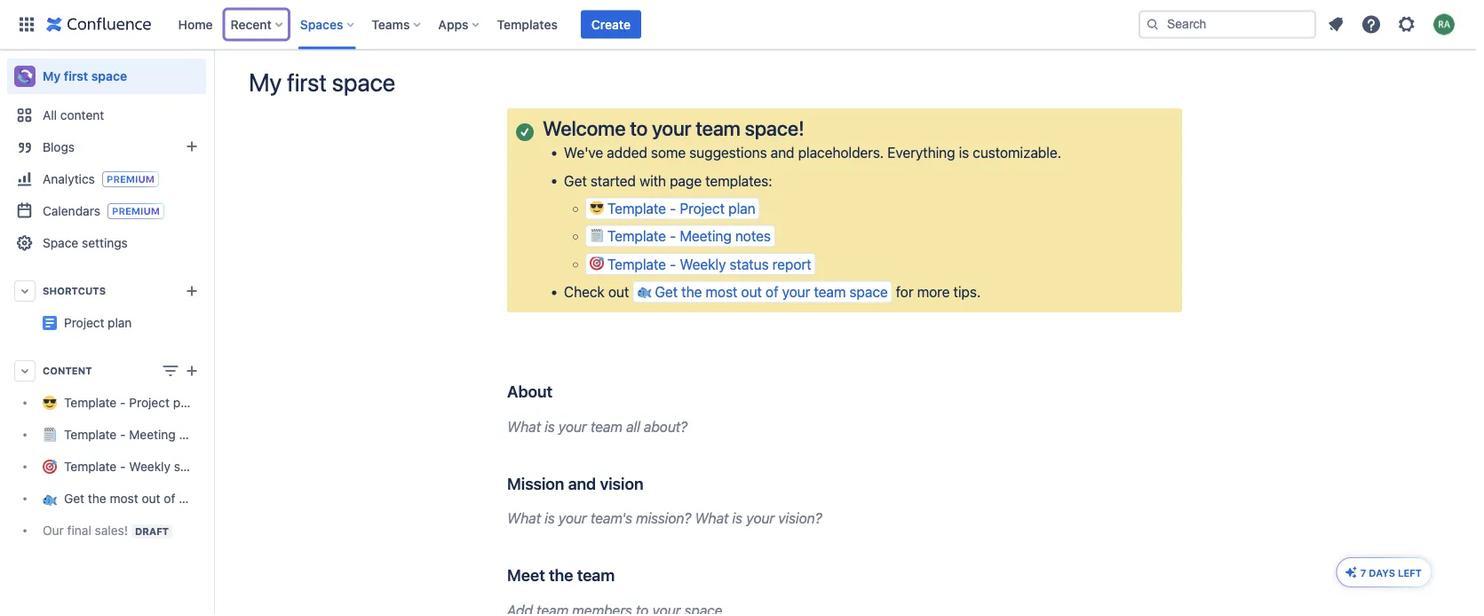 Task type: vqa. For each thing, say whether or not it's contained in the screenshot.
space inside button
yes



Task type: locate. For each thing, give the bounding box(es) containing it.
most
[[706, 284, 738, 301], [110, 492, 138, 506]]

0 horizontal spatial template - weekly status report
[[64, 460, 248, 474]]

7 days left
[[1361, 568, 1422, 579]]

0 horizontal spatial weekly
[[129, 460, 171, 474]]

spaces button
[[295, 10, 361, 39]]

premium icon image
[[1345, 566, 1359, 580]]

vision?
[[778, 511, 822, 527]]

- for template - weekly status report button
[[670, 256, 676, 273]]

1 horizontal spatial status
[[730, 256, 769, 273]]

status up the get the most out of your team space button
[[730, 256, 769, 273]]

get the most out of your team space inside get the most out of your team space link
[[64, 492, 274, 506]]

- inside template - project plan link
[[120, 396, 126, 410]]

- up template - meeting notes link
[[120, 396, 126, 410]]

copy image
[[803, 117, 824, 139], [613, 565, 634, 586]]

get the most out of your team space link
[[7, 483, 274, 515]]

0 horizontal spatial the
[[88, 492, 106, 506]]

1 vertical spatial template - project plan
[[64, 396, 197, 410]]

what for what is your team's mission? what is your vision?
[[507, 511, 541, 527]]

placeholders.
[[798, 144, 884, 161]]

of inside tree
[[164, 492, 175, 506]]

- up template - weekly status report link
[[120, 428, 126, 442]]

1 horizontal spatial copy image
[[803, 117, 824, 139]]

report for template - weekly status report button
[[773, 256, 812, 273]]

1 vertical spatial report
[[213, 460, 248, 474]]

template - project plan
[[608, 200, 756, 217], [64, 396, 197, 410]]

status inside button
[[730, 256, 769, 273]]

:notepad_spiral: image
[[590, 228, 604, 243]]

welcome
[[543, 116, 626, 140]]

1 vertical spatial copy image
[[613, 565, 634, 586]]

1 vertical spatial copy image
[[642, 473, 663, 494]]

meeting inside button
[[680, 228, 732, 245]]

out
[[608, 284, 629, 301], [741, 284, 762, 301], [142, 492, 160, 506]]

home
[[178, 17, 213, 32]]

premium image down blogs 'link'
[[102, 171, 159, 187]]

copy image up "what is your team all about?"
[[551, 381, 572, 402]]

status
[[730, 256, 769, 273], [174, 460, 209, 474]]

- inside 'template - project plan' button
[[670, 200, 676, 217]]

my first space down spaces
[[249, 68, 395, 97]]

- inside template - weekly status report button
[[670, 256, 676, 273]]

2 horizontal spatial the
[[682, 284, 702, 301]]

1 vertical spatial premium image
[[107, 203, 164, 219]]

started
[[591, 172, 636, 189]]

the down template - weekly status report button
[[682, 284, 702, 301]]

notes inside button
[[735, 228, 771, 245]]

1 horizontal spatial weekly
[[680, 256, 726, 273]]

- for template - meeting notes link
[[120, 428, 126, 442]]

1 horizontal spatial template - meeting notes
[[608, 228, 771, 245]]

- down get started with page templates: at top
[[670, 200, 676, 217]]

my up all
[[43, 69, 61, 84]]

template - meeting notes inside tree
[[64, 428, 211, 442]]

left
[[1398, 568, 1422, 579]]

copy image
[[551, 381, 572, 402], [642, 473, 663, 494]]

template - project plan up template - meeting notes link
[[64, 396, 197, 410]]

0 vertical spatial of
[[766, 284, 779, 301]]

0 horizontal spatial report
[[213, 460, 248, 474]]

copy image up mission?
[[642, 473, 663, 494]]

get down template - weekly status report button
[[655, 284, 678, 301]]

project
[[680, 200, 725, 217], [206, 309, 247, 323], [64, 316, 104, 330], [129, 396, 170, 410]]

0 horizontal spatial copy image
[[613, 565, 634, 586]]

calendars link
[[7, 195, 206, 227]]

1 horizontal spatial get the most out of your team space
[[655, 284, 888, 301]]

1 vertical spatial template - weekly status report
[[64, 460, 248, 474]]

settings
[[82, 236, 128, 251]]

premium image inside the analytics link
[[102, 171, 159, 187]]

template - meeting notes inside button
[[608, 228, 771, 245]]

most down template - weekly status report button
[[706, 284, 738, 301]]

analytics link
[[7, 163, 206, 195]]

template - meeting notes link
[[7, 419, 211, 451]]

1 vertical spatial most
[[110, 492, 138, 506]]

template down the with at the top
[[608, 200, 666, 217]]

1 vertical spatial and
[[568, 474, 596, 493]]

- for template - weekly status report link
[[120, 460, 126, 474]]

apps
[[438, 17, 469, 32]]

check
[[564, 284, 605, 301]]

- inside template - meeting notes link
[[120, 428, 126, 442]]

get the most out of your team space up draft
[[64, 492, 274, 506]]

template for template - weekly status report link
[[64, 460, 117, 474]]

banner
[[0, 0, 1476, 50]]

the inside tree
[[88, 492, 106, 506]]

template - weekly status report inside tree
[[64, 460, 248, 474]]

get the most out of your team space down template - weekly status report button
[[655, 284, 888, 301]]

- down 'template - project plan' button in the top of the page
[[670, 228, 676, 245]]

and down space!
[[771, 144, 795, 161]]

1 horizontal spatial report
[[773, 256, 812, 273]]

template down template - meeting notes link
[[64, 460, 117, 474]]

premium image
[[102, 171, 159, 187], [107, 203, 164, 219]]

1 vertical spatial the
[[88, 492, 106, 506]]

create a blog image
[[181, 136, 203, 157]]

template
[[608, 200, 666, 217], [608, 228, 666, 245], [608, 256, 666, 273], [64, 396, 117, 410], [64, 428, 117, 442], [64, 460, 117, 474]]

team
[[696, 116, 741, 140], [814, 284, 846, 301], [591, 419, 623, 436], [207, 492, 236, 506], [577, 566, 615, 585]]

final
[[67, 523, 91, 538]]

templates
[[497, 17, 558, 32]]

1 horizontal spatial meeting
[[680, 228, 732, 245]]

get
[[564, 172, 587, 189], [655, 284, 678, 301], [64, 492, 84, 506]]

most down template - weekly status report link
[[110, 492, 138, 506]]

- down template - meeting notes button
[[670, 256, 676, 273]]

0 vertical spatial report
[[773, 256, 812, 273]]

out inside tree
[[142, 492, 160, 506]]

template for template - meeting notes button
[[608, 228, 666, 245]]

0 vertical spatial notes
[[735, 228, 771, 245]]

meeting for template - meeting notes button
[[680, 228, 732, 245]]

:dart: image
[[590, 256, 604, 271], [590, 256, 604, 271]]

search image
[[1146, 17, 1160, 32]]

0 vertical spatial template - meeting notes
[[608, 228, 771, 245]]

2 vertical spatial get
[[64, 492, 84, 506]]

0 horizontal spatial status
[[174, 460, 209, 474]]

1 horizontal spatial get
[[564, 172, 587, 189]]

template right :notepad_spiral: icon at the top
[[608, 228, 666, 245]]

0 horizontal spatial my
[[43, 69, 61, 84]]

templates link
[[492, 10, 563, 39]]

meeting up template - weekly status report button
[[680, 228, 732, 245]]

template - meeting notes for template - meeting notes link
[[64, 428, 211, 442]]

template - project plan inside tree
[[64, 396, 197, 410]]

0 vertical spatial get
[[564, 172, 587, 189]]

plan inside button
[[729, 200, 756, 217]]

1 horizontal spatial the
[[549, 566, 573, 585]]

and left vision
[[568, 474, 596, 493]]

1 vertical spatial status
[[174, 460, 209, 474]]

1 horizontal spatial and
[[771, 144, 795, 161]]

1 horizontal spatial template - project plan
[[608, 200, 756, 217]]

0 horizontal spatial out
[[142, 492, 160, 506]]

get the most out of your team space inside the get the most out of your team space button
[[655, 284, 888, 301]]

report
[[773, 256, 812, 273], [213, 460, 248, 474]]

template up "check out"
[[608, 256, 666, 273]]

copy image for meet the team
[[613, 565, 634, 586]]

project plan
[[206, 309, 274, 323], [64, 316, 132, 330]]

1 horizontal spatial notes
[[735, 228, 771, 245]]

get for get the most out of your team space link
[[64, 492, 84, 506]]

weekly inside template - weekly status report button
[[680, 256, 726, 273]]

help icon image
[[1361, 14, 1382, 35]]

project plan for project plan link over change view icon
[[206, 309, 274, 323]]

status up get the most out of your team space link
[[174, 460, 209, 474]]

template - weekly status report
[[608, 256, 812, 273], [64, 460, 248, 474]]

1 vertical spatial notes
[[179, 428, 211, 442]]

template - weekly status report inside button
[[608, 256, 812, 273]]

my
[[249, 68, 282, 97], [43, 69, 61, 84]]

:check_mark: image
[[516, 123, 534, 141]]

page
[[670, 172, 702, 189]]

the right meet
[[549, 566, 573, 585]]

1 vertical spatial meeting
[[129, 428, 176, 442]]

project plan inside project plan link
[[206, 309, 274, 323]]

what
[[507, 419, 541, 436], [507, 511, 541, 527], [695, 511, 729, 527]]

get inside button
[[655, 284, 678, 301]]

mission?
[[636, 511, 691, 527]]

weekly down template - meeting notes button
[[680, 256, 726, 273]]

template - weekly status report up get the most out of your team space link
[[64, 460, 248, 474]]

first
[[287, 68, 327, 97], [64, 69, 88, 84]]

report inside tree
[[213, 460, 248, 474]]

get up the final
[[64, 492, 84, 506]]

first inside space element
[[64, 69, 88, 84]]

template - weekly status report link
[[7, 451, 248, 483]]

spaces
[[300, 17, 343, 32]]

the up our final sales! draft
[[88, 492, 106, 506]]

template for template - weekly status report button
[[608, 256, 666, 273]]

- for template - meeting notes button
[[670, 228, 676, 245]]

out inside button
[[741, 284, 762, 301]]

your inside tree
[[179, 492, 204, 506]]

premium image for analytics
[[102, 171, 159, 187]]

meeting up template - weekly status report link
[[129, 428, 176, 442]]

0 horizontal spatial copy image
[[551, 381, 572, 402]]

0 vertical spatial template - weekly status report
[[608, 256, 812, 273]]

project plan for project plan link underneath shortcuts dropdown button
[[64, 316, 132, 330]]

sales!
[[95, 523, 128, 538]]

all content link
[[7, 99, 206, 131]]

my first space
[[249, 68, 395, 97], [43, 69, 127, 84]]

is
[[959, 144, 969, 161], [545, 419, 555, 436], [545, 511, 555, 527], [732, 511, 743, 527]]

1 horizontal spatial of
[[766, 284, 779, 301]]

2 horizontal spatial out
[[741, 284, 762, 301]]

2 vertical spatial the
[[549, 566, 573, 585]]

template down content dropdown button
[[64, 396, 117, 410]]

confluence image
[[46, 14, 151, 35], [46, 14, 151, 35]]

all
[[43, 108, 57, 123]]

0 horizontal spatial meeting
[[129, 428, 176, 442]]

2 horizontal spatial get
[[655, 284, 678, 301]]

most inside button
[[706, 284, 738, 301]]

the
[[682, 284, 702, 301], [88, 492, 106, 506], [549, 566, 573, 585]]

our
[[43, 523, 64, 538]]

0 vertical spatial copy image
[[551, 381, 572, 402]]

0 vertical spatial and
[[771, 144, 795, 161]]

template - meeting notes
[[608, 228, 771, 245], [64, 428, 211, 442]]

team inside tree
[[207, 492, 236, 506]]

1 horizontal spatial most
[[706, 284, 738, 301]]

out down template - weekly status report button
[[741, 284, 762, 301]]

0 horizontal spatial template - meeting notes
[[64, 428, 211, 442]]

1 vertical spatial get the most out of your team space
[[64, 492, 274, 506]]

- inside template - weekly status report link
[[120, 460, 126, 474]]

notes inside tree
[[179, 428, 211, 442]]

get inside tree
[[64, 492, 84, 506]]

out for get the most out of your team space link
[[142, 492, 160, 506]]

of for the get the most out of your team space button
[[766, 284, 779, 301]]

meeting
[[680, 228, 732, 245], [129, 428, 176, 442]]

0 vertical spatial status
[[730, 256, 769, 273]]

space
[[332, 68, 395, 97], [91, 69, 127, 84], [850, 284, 888, 301], [239, 492, 274, 506]]

0 horizontal spatial of
[[164, 492, 175, 506]]

0 horizontal spatial and
[[568, 474, 596, 493]]

your
[[652, 116, 691, 140], [782, 284, 810, 301], [559, 419, 587, 436], [179, 492, 204, 506], [559, 511, 587, 527], [746, 511, 775, 527]]

project plan link down shortcuts dropdown button
[[64, 316, 132, 330]]

notes for template - meeting notes button
[[735, 228, 771, 245]]

teams button
[[366, 10, 428, 39]]

0 vertical spatial premium image
[[102, 171, 159, 187]]

copy image down "team's"
[[613, 565, 634, 586]]

0 horizontal spatial template - project plan
[[64, 396, 197, 410]]

create a page image
[[181, 361, 203, 382]]

0 horizontal spatial get
[[64, 492, 84, 506]]

project inside template - project plan link
[[129, 396, 170, 410]]

-
[[670, 200, 676, 217], [670, 228, 676, 245], [670, 256, 676, 273], [120, 396, 126, 410], [120, 428, 126, 442], [120, 460, 126, 474]]

- down template - meeting notes link
[[120, 460, 126, 474]]

all
[[626, 419, 640, 436]]

0 horizontal spatial first
[[64, 69, 88, 84]]

weekly up get the most out of your team space link
[[129, 460, 171, 474]]

out right check
[[608, 284, 629, 301]]

template - meeting notes up template - weekly status report button
[[608, 228, 771, 245]]

0 vertical spatial weekly
[[680, 256, 726, 273]]

plan
[[729, 200, 756, 217], [250, 309, 274, 323], [108, 316, 132, 330], [173, 396, 197, 410]]

report for template - weekly status report link
[[213, 460, 248, 474]]

0 vertical spatial meeting
[[680, 228, 732, 245]]

what for what is your team all about?
[[507, 419, 541, 436]]

first up all content
[[64, 69, 88, 84]]

status inside tree
[[174, 460, 209, 474]]

and
[[771, 144, 795, 161], [568, 474, 596, 493]]

1 horizontal spatial project plan
[[206, 309, 274, 323]]

of inside button
[[766, 284, 779, 301]]

0 vertical spatial copy image
[[803, 117, 824, 139]]

my first space up content
[[43, 69, 127, 84]]

notes for template - meeting notes link
[[179, 428, 211, 442]]

space inside button
[[850, 284, 888, 301]]

0 horizontal spatial my first space
[[43, 69, 127, 84]]

of
[[766, 284, 779, 301], [164, 492, 175, 506]]

what down 'mission'
[[507, 511, 541, 527]]

customizable.
[[973, 144, 1062, 161]]

template down template - project plan link
[[64, 428, 117, 442]]

0 horizontal spatial project plan
[[64, 316, 132, 330]]

first down spaces
[[287, 68, 327, 97]]

template - weekly status report down template - meeting notes button
[[608, 256, 812, 273]]

what down about
[[507, 419, 541, 436]]

:sunglasses: image
[[590, 201, 604, 215], [590, 201, 604, 215]]

template - project plan link
[[7, 387, 206, 419]]

0 horizontal spatial notes
[[179, 428, 211, 442]]

template - project plan up template - meeting notes button
[[608, 200, 756, 217]]

notes up the get the most out of your team space button
[[735, 228, 771, 245]]

about
[[507, 382, 553, 401]]

banner containing home
[[0, 0, 1476, 50]]

get down we've
[[564, 172, 587, 189]]

meet the team
[[507, 566, 615, 585]]

draft
[[135, 526, 169, 538]]

0 horizontal spatial get the most out of your team space
[[64, 492, 274, 506]]

the inside button
[[682, 284, 702, 301]]

0 vertical spatial template - project plan
[[608, 200, 756, 217]]

1 vertical spatial template - meeting notes
[[64, 428, 211, 442]]

0 vertical spatial most
[[706, 284, 738, 301]]

project plan link
[[7, 307, 274, 339], [64, 316, 132, 330]]

status for template - weekly status report link
[[174, 460, 209, 474]]

copy image up we've added some suggestions and placeholders. everything is customizable.
[[803, 117, 824, 139]]

your profile and preferences image
[[1434, 14, 1455, 35]]

template - meeting notes up template - weekly status report link
[[64, 428, 211, 442]]

- inside template - meeting notes button
[[670, 228, 676, 245]]

1 horizontal spatial template - weekly status report
[[608, 256, 812, 273]]

with
[[640, 172, 666, 189]]

premium image up space settings link
[[107, 203, 164, 219]]

template - weekly status report for template - weekly status report button
[[608, 256, 812, 273]]

what right mission?
[[695, 511, 729, 527]]

1 horizontal spatial copy image
[[642, 473, 663, 494]]

is down about
[[545, 419, 555, 436]]

tree
[[7, 387, 274, 547]]

my right collapse sidebar 'image'
[[249, 68, 282, 97]]

1 vertical spatial of
[[164, 492, 175, 506]]

0 horizontal spatial most
[[110, 492, 138, 506]]

0 vertical spatial get the most out of your team space
[[655, 284, 888, 301]]

most inside tree
[[110, 492, 138, 506]]

0 vertical spatial the
[[682, 284, 702, 301]]

shortcuts button
[[7, 275, 206, 307]]

1 vertical spatial weekly
[[129, 460, 171, 474]]

report inside button
[[773, 256, 812, 273]]

notes down create a page image
[[179, 428, 211, 442]]

out up draft
[[142, 492, 160, 506]]

template - project plan inside button
[[608, 200, 756, 217]]

:check_mark: image
[[516, 123, 534, 141]]

weekly inside template - weekly status report link
[[129, 460, 171, 474]]

premium image inside calendars link
[[107, 203, 164, 219]]

most for get the most out of your team space link
[[110, 492, 138, 506]]

of down template - weekly status report button
[[766, 284, 779, 301]]

1 vertical spatial get
[[655, 284, 678, 301]]

of up draft
[[164, 492, 175, 506]]

settings icon image
[[1396, 14, 1418, 35]]

we've added some suggestions and placeholders. everything is customizable.
[[564, 144, 1062, 161]]

meeting inside tree
[[129, 428, 176, 442]]

:fish: image
[[637, 284, 651, 299], [637, 284, 651, 299]]

tree containing template - project plan
[[7, 387, 274, 547]]



Task type: describe. For each thing, give the bounding box(es) containing it.
calendars
[[43, 203, 100, 218]]

template - weekly status report for template - weekly status report link
[[64, 460, 248, 474]]

blogs link
[[7, 131, 206, 163]]

template - weekly status report button
[[585, 253, 816, 276]]

space settings
[[43, 236, 128, 251]]

space
[[43, 236, 78, 251]]

space inside tree
[[239, 492, 274, 506]]

get the most out of your team space button
[[633, 281, 892, 303]]

7 days left button
[[1338, 559, 1431, 587]]

suggestions
[[690, 144, 767, 161]]

for
[[896, 284, 914, 301]]

content
[[60, 108, 104, 123]]

check out
[[564, 284, 633, 301]]

get started with page templates:
[[564, 172, 773, 189]]

to
[[630, 116, 648, 140]]

premium image for calendars
[[107, 203, 164, 219]]

project inside 'template - project plan' button
[[680, 200, 725, 217]]

welcome to your team space!
[[543, 116, 804, 140]]

mission
[[507, 474, 564, 493]]

notification icon image
[[1325, 14, 1347, 35]]

my first space inside space element
[[43, 69, 127, 84]]

we've
[[564, 144, 603, 161]]

1 horizontal spatial my first space
[[249, 68, 395, 97]]

the for the get the most out of your team space button
[[682, 284, 702, 301]]

global element
[[11, 0, 1135, 49]]

template for template - meeting notes link
[[64, 428, 117, 442]]

home link
[[173, 10, 218, 39]]

meet
[[507, 566, 545, 585]]

tips.
[[954, 284, 981, 301]]

is down 'mission'
[[545, 511, 555, 527]]

tree inside space element
[[7, 387, 274, 547]]

out for the get the most out of your team space button
[[741, 284, 762, 301]]

team's
[[591, 511, 632, 527]]

more
[[917, 284, 950, 301]]

create link
[[581, 10, 641, 39]]

copy image for welcome to your team space!
[[803, 117, 824, 139]]

1 horizontal spatial first
[[287, 68, 327, 97]]

7
[[1361, 568, 1367, 579]]

:notepad_spiral: image
[[590, 228, 604, 243]]

all content
[[43, 108, 104, 123]]

copy image for about
[[551, 381, 572, 402]]

is left vision?
[[732, 511, 743, 527]]

appswitcher icon image
[[16, 14, 37, 35]]

templates:
[[705, 172, 773, 189]]

shortcuts
[[43, 286, 106, 297]]

template for template - project plan link
[[64, 396, 117, 410]]

recent button
[[225, 10, 289, 39]]

- for template - project plan link
[[120, 396, 126, 410]]

team inside button
[[814, 284, 846, 301]]

meeting for template - meeting notes link
[[129, 428, 176, 442]]

days
[[1369, 568, 1396, 579]]

my first space link
[[7, 59, 206, 94]]

content
[[43, 366, 92, 377]]

1 horizontal spatial out
[[608, 284, 629, 301]]

added
[[607, 144, 647, 161]]

template - project plan for template - project plan link
[[64, 396, 197, 410]]

most for the get the most out of your team space button
[[706, 284, 738, 301]]

mission and vision
[[507, 474, 644, 493]]

the for get the most out of your team space link
[[88, 492, 106, 506]]

get the most out of your team space for get the most out of your team space link
[[64, 492, 274, 506]]

my inside my first space link
[[43, 69, 61, 84]]

- for 'template - project plan' button in the top of the page
[[670, 200, 676, 217]]

weekly for template - weekly status report link
[[129, 460, 171, 474]]

template - meeting notes for template - meeting notes button
[[608, 228, 771, 245]]

add shortcut image
[[181, 281, 203, 302]]

get for the get the most out of your team space button
[[655, 284, 678, 301]]

template - project plan button
[[585, 197, 760, 220]]

what is your team's mission? what is your vision?
[[507, 511, 822, 527]]

apps button
[[433, 10, 486, 39]]

what is your team all about?
[[507, 419, 688, 436]]

get the most out of your team space for the get the most out of your team space button
[[655, 284, 888, 301]]

copy image for mission and vision
[[642, 473, 663, 494]]

template - meeting notes button
[[585, 225, 775, 248]]

of for get the most out of your team space link
[[164, 492, 175, 506]]

template - project plan for 'template - project plan' button in the top of the page
[[608, 200, 756, 217]]

weekly for template - weekly status report button
[[680, 256, 726, 273]]

1 horizontal spatial my
[[249, 68, 282, 97]]

about?
[[644, 419, 688, 436]]

project plan link up change view icon
[[7, 307, 274, 339]]

content button
[[7, 355, 206, 387]]

analytics
[[43, 171, 95, 186]]

template for 'template - project plan' button in the top of the page
[[608, 200, 666, 217]]

template - project plan image
[[43, 316, 57, 330]]

blogs
[[43, 140, 75, 155]]

your inside button
[[782, 284, 810, 301]]

for more tips.
[[892, 284, 981, 301]]

space element
[[0, 50, 274, 615]]

Search field
[[1139, 10, 1317, 39]]

project inside project plan link
[[206, 309, 247, 323]]

everything
[[888, 144, 955, 161]]

change view image
[[160, 361, 181, 382]]

is right everything
[[959, 144, 969, 161]]

vision
[[600, 474, 644, 493]]

some
[[651, 144, 686, 161]]

our final sales! draft
[[43, 523, 169, 538]]

space settings link
[[7, 227, 206, 259]]

teams
[[372, 17, 410, 32]]

plan inside tree
[[173, 396, 197, 410]]

status for template - weekly status report button
[[730, 256, 769, 273]]

collapse sidebar image
[[194, 59, 233, 94]]

create
[[592, 17, 631, 32]]

space!
[[745, 116, 804, 140]]

recent
[[231, 17, 272, 32]]



